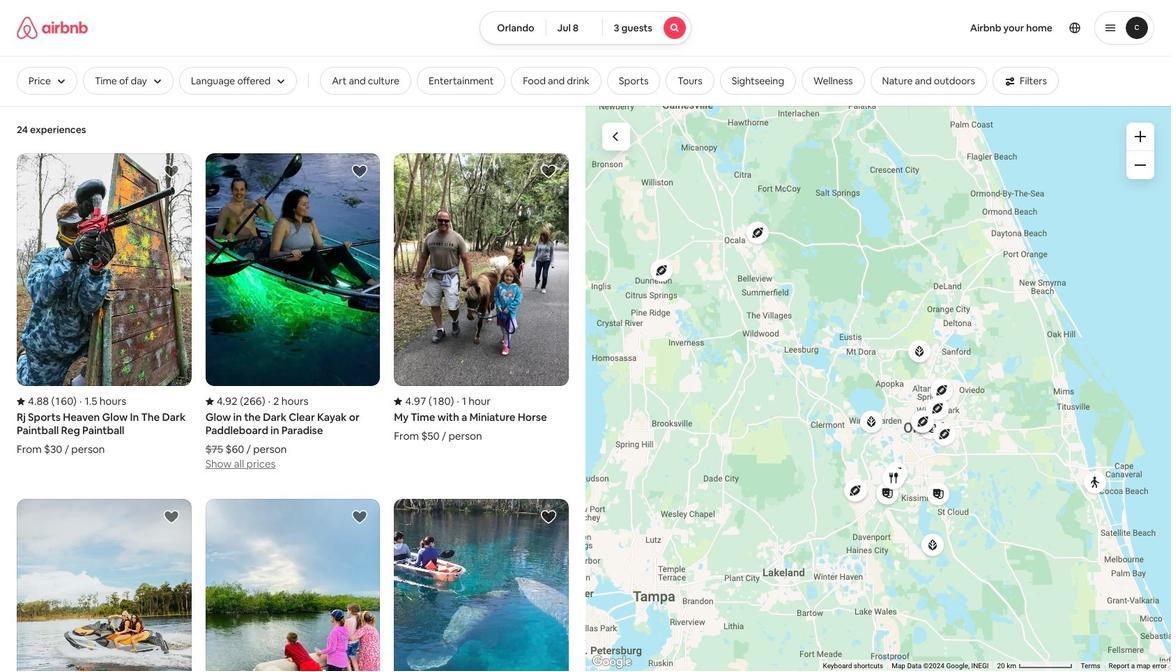 Task type: describe. For each thing, give the bounding box(es) containing it.
Sightseeing button
[[720, 67, 796, 95]]

Nature and outdoors button
[[870, 67, 987, 95]]

Art and culture button
[[320, 67, 411, 95]]

Wellness button
[[802, 67, 865, 95]]

my time with a miniature horse group
[[394, 153, 569, 443]]

Food and drink button
[[511, 67, 601, 95]]

add to wishlist image for rj sports heaven glow in 
the dark paintball
reg paintball group
[[163, 163, 180, 180]]



Task type: locate. For each thing, give the bounding box(es) containing it.
rj sports heaven glow in 
the dark paintball
reg paintball group
[[17, 153, 191, 456]]

add to wishlist image inside the glow in the dark clear kayak or paddleboard in paradise group
[[352, 163, 368, 180]]

add to wishlist image for my time with a miniature horse group on the left of page
[[540, 163, 557, 180]]

Entertainment button
[[417, 67, 506, 95]]

google image
[[589, 653, 635, 671]]

add to wishlist image
[[163, 163, 180, 180], [540, 163, 557, 180], [540, 509, 557, 526]]

Tours button
[[666, 67, 714, 95]]

profile element
[[708, 0, 1154, 56]]

None search field
[[480, 11, 692, 45]]

add to wishlist image
[[352, 163, 368, 180], [163, 509, 180, 526], [352, 509, 368, 526]]

zoom out image
[[1135, 160, 1146, 171]]

Sports button
[[607, 67, 660, 95]]

add to wishlist image inside my time with a miniature horse group
[[540, 163, 557, 180]]

glow in the dark clear kayak or paddleboard in paradise group
[[205, 153, 380, 471]]

add to wishlist image inside rj sports heaven glow in 
the dark paintball
reg paintball group
[[163, 163, 180, 180]]

zoom in image
[[1135, 131, 1146, 142]]

google map
showing 20 experiences. region
[[586, 106, 1171, 671]]



Task type: vqa. For each thing, say whether or not it's contained in the screenshot.
"My Time with a Miniature Horse" 'group'
yes



